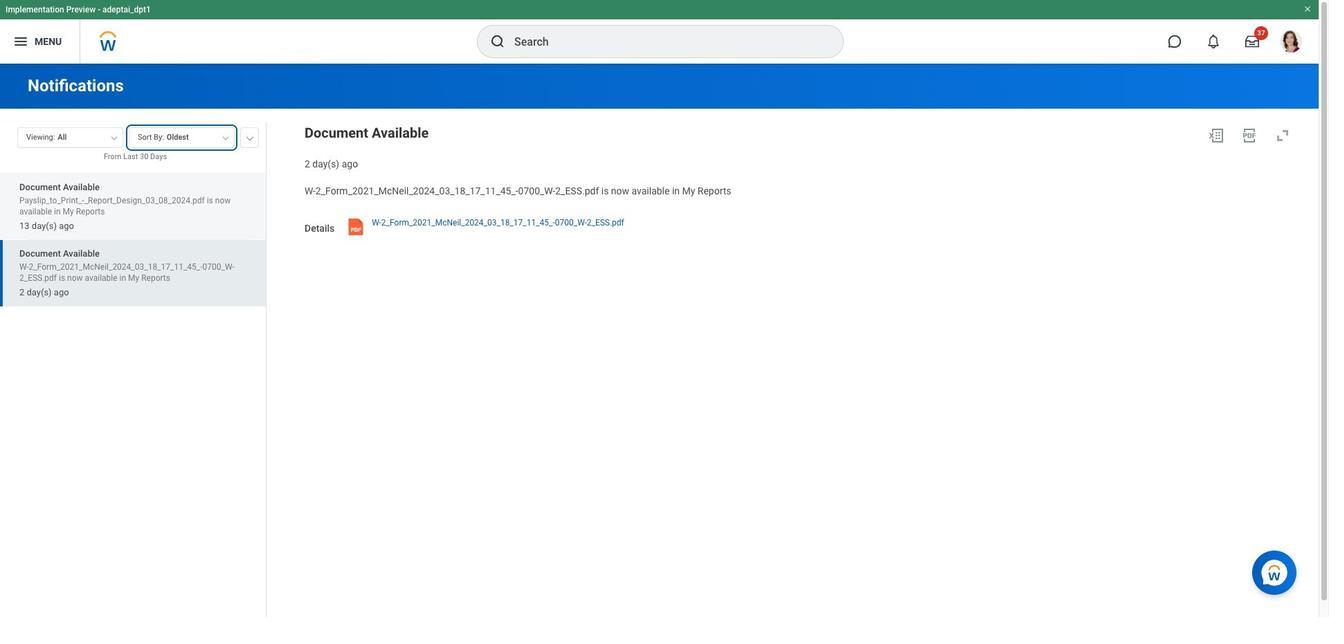 Task type: describe. For each thing, give the bounding box(es) containing it.
justify image
[[12, 33, 29, 50]]

Search Workday  search field
[[515, 26, 815, 57]]

more image
[[246, 134, 254, 141]]

close environment banner image
[[1304, 5, 1313, 13]]

view printable version (pdf) image
[[1242, 127, 1259, 144]]

inbox large image
[[1246, 35, 1260, 48]]

fullscreen image
[[1275, 127, 1292, 144]]



Task type: vqa. For each thing, say whether or not it's contained in the screenshot.
main content
yes



Task type: locate. For each thing, give the bounding box(es) containing it.
inbox items list box
[[0, 173, 266, 618]]

notifications large image
[[1207, 35, 1221, 48]]

export to excel image
[[1209, 127, 1225, 144]]

search image
[[490, 33, 506, 50]]

main content
[[0, 64, 1319, 618]]

profile logan mcneil image
[[1281, 30, 1303, 55]]

tab panel
[[0, 121, 266, 618]]

banner
[[0, 0, 1319, 64]]

region
[[305, 122, 1297, 171]]



